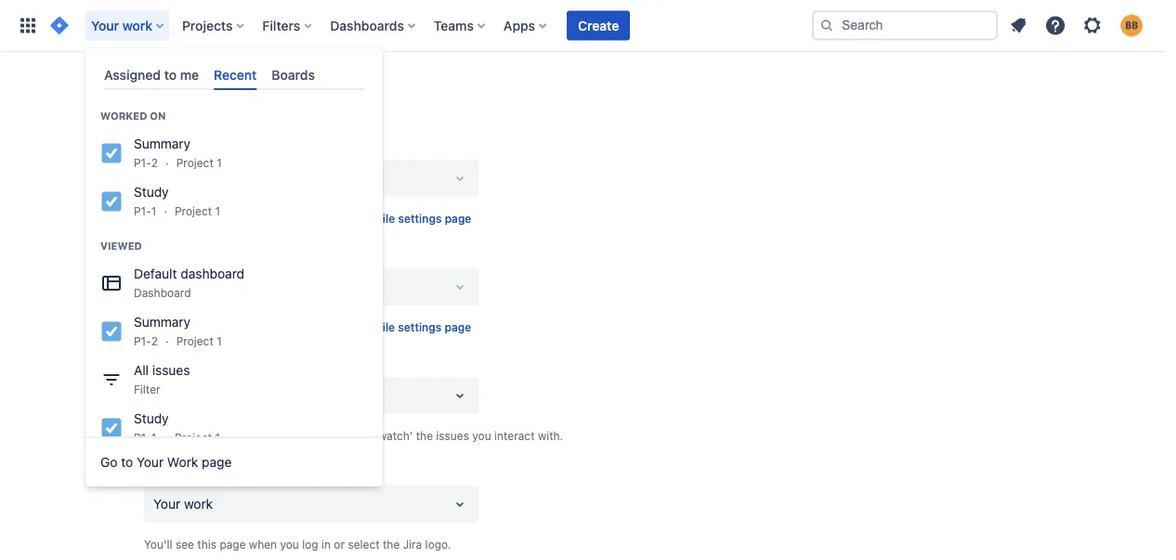 Task type: describe. For each thing, give the bounding box(es) containing it.
search image
[[820, 18, 835, 33]]

configure your language settings in your profile settings page
[[144, 321, 472, 334]]

1 down the your timezone
[[217, 156, 222, 169]]

log
[[302, 538, 319, 551]]

4 p1- from the top
[[134, 431, 151, 445]]

0 horizontal spatial jira
[[172, 469, 192, 482]]

dashboards button
[[325, 11, 423, 40]]

teams
[[434, 18, 474, 33]]

to for assigned
[[164, 67, 177, 82]]

your jira homepage
[[144, 469, 253, 482]]

project up work
[[175, 431, 212, 445]]

you right if
[[154, 429, 173, 442]]

all issues filter
[[134, 363, 190, 396]]

if you select enabled, you will automatically 'watch' the issues you interact with.
[[144, 429, 563, 442]]

language
[[144, 251, 198, 264]]

you left interact
[[472, 429, 491, 442]]

project 1 up work
[[175, 431, 220, 445]]

viewed
[[100, 240, 142, 253]]

2 horizontal spatial issues
[[436, 429, 469, 442]]

watch your issues
[[144, 360, 244, 373]]

page up open image
[[445, 212, 472, 225]]

go to your work page
[[100, 455, 232, 470]]

or
[[334, 538, 345, 551]]

configure your timezone settings in your profile settings page
[[144, 212, 472, 225]]

filter
[[134, 383, 160, 396]]

1 p1-1 from the top
[[134, 205, 157, 218]]

1 up language
[[151, 205, 157, 218]]

tab list containing assigned to me
[[97, 59, 372, 90]]

your profile and settings image
[[1121, 14, 1143, 37]]

open image
[[449, 276, 471, 298]]

filters
[[263, 18, 301, 33]]

personal settings
[[144, 76, 311, 102]]

primary element
[[11, 0, 812, 52]]

logo.
[[425, 538, 451, 551]]

if
[[144, 429, 151, 442]]

project 1 up watch your issues
[[176, 335, 222, 348]]

2 summary from the top
[[134, 315, 191, 330]]

apps
[[504, 18, 536, 33]]

project 1 down the your timezone
[[176, 156, 222, 169]]

1 vertical spatial the
[[383, 538, 400, 551]]

1 up homepage on the bottom of page
[[215, 431, 220, 445]]

you left log
[[280, 538, 299, 551]]

language
[[225, 321, 273, 334]]

in for configure your language settings in your
[[322, 321, 331, 334]]

'watch'
[[375, 429, 413, 442]]

assigned to me
[[104, 67, 199, 82]]

appswitcher icon image
[[17, 14, 39, 37]]

worked
[[100, 110, 147, 122]]

homepage
[[195, 469, 253, 482]]

3 p1- from the top
[[134, 335, 151, 348]]

interact
[[495, 429, 535, 442]]

work inside dropdown button
[[122, 18, 152, 33]]

1 horizontal spatial work
[[184, 497, 213, 512]]

configure for configure your timezone settings in your
[[144, 212, 196, 225]]

inherit from global settings
[[153, 388, 315, 403]]

1 horizontal spatial your work
[[153, 497, 213, 512]]

see
[[176, 538, 194, 551]]

go to your work page link
[[86, 444, 383, 482]]

watch
[[144, 360, 179, 373]]

personal
[[144, 76, 228, 102]]

2 p1- from the top
[[134, 205, 151, 218]]

projects button
[[177, 11, 251, 40]]

assigned
[[104, 67, 161, 82]]

project 1 up language
[[175, 205, 220, 218]]

go
[[100, 455, 118, 470]]

your timezone
[[144, 142, 222, 155]]



Task type: locate. For each thing, give the bounding box(es) containing it.
summary down "on"
[[134, 136, 191, 152]]

2 vertical spatial open image
[[449, 494, 471, 516]]

1 up watch your issues
[[217, 335, 222, 348]]

to for go
[[121, 455, 133, 470]]

banner
[[0, 0, 1166, 52]]

2 profile settings page link from the top
[[361, 318, 472, 337]]

your inside dropdown button
[[91, 18, 119, 33]]

your work inside dropdown button
[[91, 18, 152, 33]]

3 in from the top
[[322, 538, 331, 551]]

project up language
[[175, 205, 212, 218]]

enabled,
[[211, 429, 257, 442]]

1 horizontal spatial jira
[[403, 538, 422, 551]]

your work
[[91, 18, 152, 33], [153, 497, 213, 512]]

open image for inherit from global settings
[[449, 385, 471, 407]]

2
[[151, 156, 158, 169], [151, 335, 158, 348]]

1 p1- from the top
[[134, 156, 151, 169]]

issues up inherit
[[152, 363, 190, 379]]

jira
[[172, 469, 192, 482], [403, 538, 422, 551]]

dashboards
[[330, 18, 404, 33]]

your
[[91, 18, 119, 33], [144, 142, 169, 155], [137, 455, 164, 470], [144, 469, 169, 482], [153, 497, 181, 512]]

1 summary from the top
[[134, 136, 191, 152]]

0 vertical spatial open image
[[449, 167, 471, 190]]

1 vertical spatial open image
[[449, 385, 471, 407]]

0 vertical spatial in
[[322, 212, 331, 225]]

2 p1-1 from the top
[[134, 431, 157, 445]]

configure for configure your language settings in your
[[144, 321, 196, 334]]

the left logo.
[[383, 538, 400, 551]]

1 horizontal spatial timezone
[[225, 212, 273, 225]]

will
[[282, 429, 299, 442]]

study down the your timezone
[[134, 185, 169, 200]]

jira left homepage on the bottom of page
[[172, 469, 192, 482]]

0 vertical spatial summary
[[134, 136, 191, 152]]

0 vertical spatial 2
[[151, 156, 158, 169]]

dashboard
[[134, 286, 191, 300]]

3 open image from the top
[[449, 494, 471, 516]]

study
[[134, 185, 169, 200], [134, 412, 169, 427]]

p1-1 up go to your work page
[[134, 431, 157, 445]]

0 vertical spatial profile
[[361, 212, 395, 225]]

work
[[167, 455, 198, 470]]

create button
[[567, 11, 630, 40]]

work down your jira homepage
[[184, 497, 213, 512]]

page down enabled,
[[202, 455, 232, 470]]

0 horizontal spatial to
[[121, 455, 133, 470]]

1 up dashboard
[[215, 205, 220, 218]]

1 vertical spatial configure
[[144, 321, 196, 334]]

configure up language
[[144, 212, 196, 225]]

page
[[445, 212, 472, 225], [445, 321, 472, 334], [202, 455, 232, 470], [220, 538, 246, 551]]

recent
[[214, 67, 257, 82]]

0 vertical spatial study
[[134, 185, 169, 200]]

open image
[[449, 167, 471, 190], [449, 385, 471, 407], [449, 494, 471, 516]]

profile settings page link down open image
[[361, 318, 472, 337]]

p1- up the viewed
[[134, 205, 151, 218]]

1 vertical spatial in
[[322, 321, 331, 334]]

automatically
[[302, 429, 372, 442]]

you
[[154, 429, 173, 442], [260, 429, 279, 442], [472, 429, 491, 442], [280, 538, 299, 551]]

0 vertical spatial the
[[416, 429, 433, 442]]

banner containing your work
[[0, 0, 1166, 52]]

to right go
[[121, 455, 133, 470]]

p1-
[[134, 156, 151, 169], [134, 205, 151, 218], [134, 335, 151, 348], [134, 431, 151, 445]]

profile settings page link for configure your language settings in your profile settings page
[[361, 318, 472, 337]]

page down open image
[[445, 321, 472, 334]]

worked on
[[100, 110, 166, 122]]

default dashboard dashboard
[[134, 267, 245, 300]]

profile for configure your timezone settings in your
[[361, 212, 395, 225]]

work up the assigned
[[122, 18, 152, 33]]

boards
[[272, 67, 315, 82]]

1 vertical spatial study
[[134, 412, 169, 427]]

me
[[180, 67, 199, 82]]

select
[[176, 429, 208, 442], [348, 538, 380, 551]]

jira left logo.
[[403, 538, 422, 551]]

issues up inherit from global settings at the bottom left of the page
[[209, 360, 244, 373]]

0 vertical spatial work
[[122, 18, 152, 33]]

settings image
[[1082, 14, 1104, 37]]

1 vertical spatial timezone
[[225, 212, 273, 225]]

2 down the your timezone
[[151, 156, 158, 169]]

profile settings page link
[[361, 209, 472, 228], [361, 318, 472, 337]]

2 study from the top
[[134, 412, 169, 427]]

your for language
[[199, 321, 222, 334]]

p1-1 up the viewed
[[134, 205, 157, 218]]

inherit
[[153, 388, 191, 403]]

2 open image from the top
[[449, 385, 471, 407]]

page right this
[[220, 538, 246, 551]]

2 up watch
[[151, 335, 158, 348]]

settings
[[233, 76, 311, 102], [277, 212, 319, 225], [398, 212, 442, 225], [276, 321, 319, 334], [398, 321, 442, 334], [266, 388, 315, 403]]

1 2 from the top
[[151, 156, 158, 169]]

0 horizontal spatial issues
[[152, 363, 190, 379]]

select up work
[[176, 429, 208, 442]]

your work up the assigned
[[91, 18, 152, 33]]

0 vertical spatial configure
[[144, 212, 196, 225]]

you left will
[[260, 429, 279, 442]]

0 horizontal spatial the
[[383, 538, 400, 551]]

from
[[195, 388, 223, 403]]

1 vertical spatial summary
[[134, 315, 191, 330]]

your work down your jira homepage
[[153, 497, 213, 512]]

create
[[578, 18, 619, 33]]

projects
[[182, 18, 233, 33]]

profile
[[361, 212, 395, 225], [361, 321, 395, 334]]

project down the your timezone
[[176, 156, 214, 169]]

0 vertical spatial p1-2
[[134, 156, 158, 169]]

1 vertical spatial p1-2
[[134, 335, 158, 348]]

0 vertical spatial jira
[[172, 469, 192, 482]]

study up if
[[134, 412, 169, 427]]

1 profile settings page link from the top
[[361, 209, 472, 228]]

this
[[197, 538, 217, 551]]

apps button
[[498, 11, 554, 40]]

you'll
[[144, 538, 173, 551]]

1 vertical spatial profile
[[361, 321, 395, 334]]

issues
[[209, 360, 244, 373], [152, 363, 190, 379], [436, 429, 469, 442]]

1 profile from the top
[[361, 212, 395, 225]]

you'll see this page when you log in or select the jira logo.
[[144, 538, 451, 551]]

0 horizontal spatial timezone
[[172, 142, 222, 155]]

issues inside 'all issues filter'
[[152, 363, 190, 379]]

default
[[134, 267, 177, 282]]

profile settings page link up open image
[[361, 209, 472, 228]]

teams button
[[428, 11, 493, 40]]

None text field
[[153, 495, 157, 514]]

p1-1
[[134, 205, 157, 218], [134, 431, 157, 445]]

your work button
[[86, 11, 171, 40]]

configure down dashboard
[[144, 321, 196, 334]]

2 configure from the top
[[144, 321, 196, 334]]

issues right 'watch'
[[436, 429, 469, 442]]

work
[[122, 18, 152, 33], [184, 497, 213, 512]]

in for configure your timezone settings in your
[[322, 212, 331, 225]]

timezone down personal
[[172, 142, 222, 155]]

to inside tab list
[[164, 67, 177, 82]]

1 study from the top
[[134, 185, 169, 200]]

in
[[322, 212, 331, 225], [322, 321, 331, 334], [322, 538, 331, 551]]

1 horizontal spatial issues
[[209, 360, 244, 373]]

to
[[164, 67, 177, 82], [121, 455, 133, 470]]

1 vertical spatial work
[[184, 497, 213, 512]]

open image for your work
[[449, 494, 471, 516]]

timezone up dashboard
[[225, 212, 273, 225]]

1 right if
[[151, 431, 157, 445]]

0 vertical spatial profile settings page link
[[361, 209, 472, 228]]

Search field
[[812, 11, 998, 40]]

2 vertical spatial in
[[322, 538, 331, 551]]

timezone
[[172, 142, 222, 155], [225, 212, 273, 225]]

summary
[[134, 136, 191, 152], [134, 315, 191, 330]]

0 horizontal spatial your work
[[91, 18, 152, 33]]

1 horizontal spatial the
[[416, 429, 433, 442]]

0 horizontal spatial work
[[122, 18, 152, 33]]

when
[[249, 538, 277, 551]]

1 vertical spatial your work
[[153, 497, 213, 512]]

p1-2 down the your timezone
[[134, 156, 158, 169]]

configure
[[144, 212, 196, 225], [144, 321, 196, 334]]

0 horizontal spatial select
[[176, 429, 208, 442]]

your
[[199, 212, 222, 225], [334, 212, 357, 225], [199, 321, 222, 334], [334, 321, 357, 334], [182, 360, 206, 373]]

1 p1-2 from the top
[[134, 156, 158, 169]]

2 profile from the top
[[361, 321, 395, 334]]

the
[[416, 429, 433, 442], [383, 538, 400, 551]]

p1- down the your timezone
[[134, 156, 151, 169]]

help image
[[1045, 14, 1067, 37]]

1 horizontal spatial select
[[348, 538, 380, 551]]

1 vertical spatial profile settings page link
[[361, 318, 472, 337]]

1 vertical spatial jira
[[403, 538, 422, 551]]

1 open image from the top
[[449, 167, 471, 190]]

to left me
[[164, 67, 177, 82]]

jira software image
[[48, 14, 71, 37], [48, 14, 71, 37]]

p1- up all
[[134, 335, 151, 348]]

project 1
[[176, 156, 222, 169], [175, 205, 220, 218], [176, 335, 222, 348], [175, 431, 220, 445]]

0 vertical spatial select
[[176, 429, 208, 442]]

all
[[134, 363, 149, 379]]

your for issues
[[182, 360, 206, 373]]

1 in from the top
[[322, 212, 331, 225]]

select right 'or'
[[348, 538, 380, 551]]

on
[[150, 110, 166, 122]]

2 2 from the top
[[151, 335, 158, 348]]

0 vertical spatial timezone
[[172, 142, 222, 155]]

tab list
[[97, 59, 372, 90]]

1 horizontal spatial to
[[164, 67, 177, 82]]

2 p1-2 from the top
[[134, 335, 158, 348]]

2 in from the top
[[322, 321, 331, 334]]

dashboard
[[181, 267, 245, 282]]

project
[[176, 156, 214, 169], [175, 205, 212, 218], [176, 335, 214, 348], [175, 431, 212, 445]]

notifications image
[[1008, 14, 1030, 37]]

p1-2
[[134, 156, 158, 169], [134, 335, 158, 348]]

with.
[[538, 429, 563, 442]]

profile settings page link for configure your timezone settings in your profile settings page
[[361, 209, 472, 228]]

project up watch your issues
[[176, 335, 214, 348]]

filters button
[[257, 11, 319, 40]]

1 vertical spatial p1-1
[[134, 431, 157, 445]]

0 vertical spatial to
[[164, 67, 177, 82]]

profile for configure your language settings in your
[[361, 321, 395, 334]]

p1- up go to your work page
[[134, 431, 151, 445]]

1 vertical spatial to
[[121, 455, 133, 470]]

your for timezone
[[199, 212, 222, 225]]

the right 'watch'
[[416, 429, 433, 442]]

1
[[217, 156, 222, 169], [151, 205, 157, 218], [215, 205, 220, 218], [217, 335, 222, 348], [151, 431, 157, 445], [215, 431, 220, 445]]

1 configure from the top
[[144, 212, 196, 225]]

0 vertical spatial your work
[[91, 18, 152, 33]]

summary down dashboard
[[134, 315, 191, 330]]

0 vertical spatial p1-1
[[134, 205, 157, 218]]

1 vertical spatial 2
[[151, 335, 158, 348]]

p1-2 up watch
[[134, 335, 158, 348]]

1 vertical spatial select
[[348, 538, 380, 551]]

global
[[226, 388, 263, 403]]



Task type: vqa. For each thing, say whether or not it's contained in the screenshot.
THE BOARDS
yes



